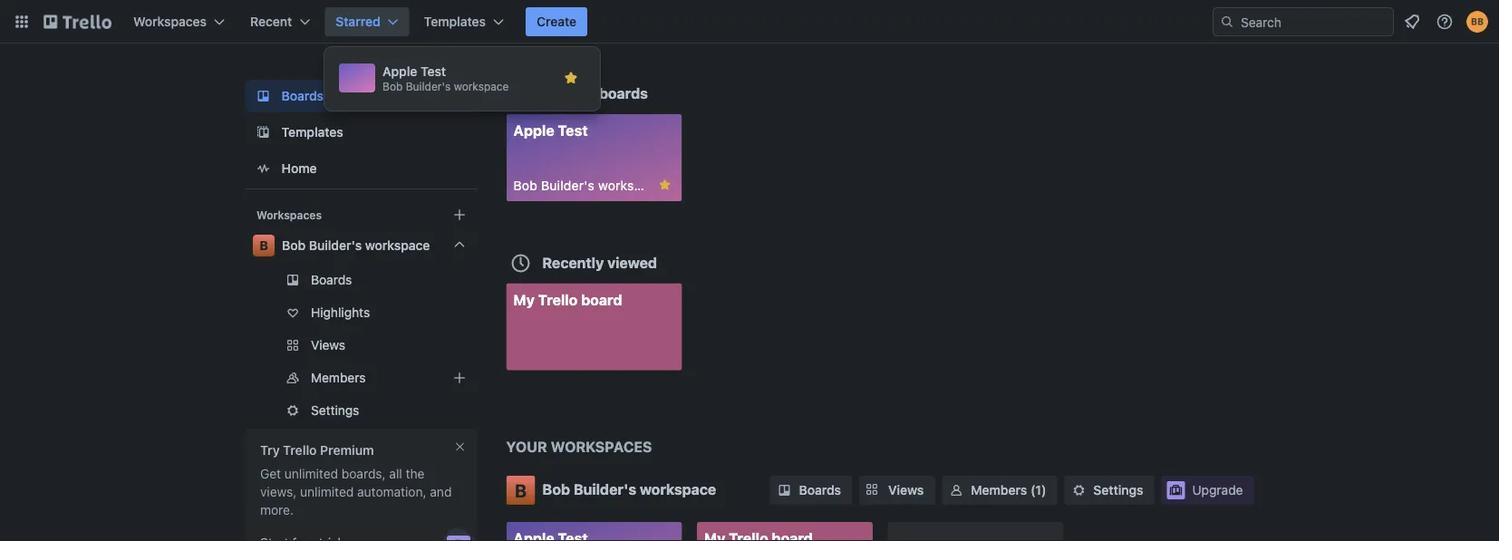 Task type: vqa. For each thing, say whether or not it's contained in the screenshot.
HR to the top
no



Task type: describe. For each thing, give the bounding box(es) containing it.
workspaces button
[[122, 7, 236, 36]]

your
[[506, 438, 547, 455]]

1 vertical spatial unlimited
[[300, 484, 353, 499]]

views,
[[260, 484, 296, 499]]

0 vertical spatial boards link
[[245, 80, 477, 112]]

trello for try
[[283, 443, 316, 458]]

(1)
[[1030, 483, 1046, 498]]

sm image for boards
[[775, 481, 794, 499]]

automation,
[[357, 484, 426, 499]]

create button
[[526, 7, 587, 36]]

workspace down workspaces
[[640, 481, 716, 498]]

highlights link
[[245, 298, 477, 327]]

starred button
[[325, 7, 409, 36]]

bob builder (bobbuilder40) image
[[1466, 11, 1488, 33]]

0 vertical spatial bob builder's workspace
[[513, 178, 664, 193]]

apple test bob builder's workspace
[[382, 64, 509, 92]]

workspace up highlights link
[[365, 238, 430, 253]]

bob down apple test
[[513, 178, 537, 193]]

your workspaces
[[506, 438, 652, 455]]

test for apple test bob builder's workspace
[[421, 64, 446, 79]]

builder's up highlights
[[308, 238, 361, 253]]

try
[[260, 443, 279, 458]]

sm image for settings
[[1070, 481, 1088, 499]]

starred for starred
[[336, 14, 380, 29]]

search image
[[1220, 15, 1234, 29]]

trello for my
[[538, 291, 578, 308]]

members (1)
[[971, 483, 1046, 498]]

templates button
[[413, 7, 515, 36]]

my
[[513, 291, 535, 308]]

starred icon image
[[564, 71, 578, 85]]

home link
[[245, 152, 477, 185]]

1 vertical spatial b
[[515, 479, 527, 501]]

members for members (1)
[[971, 483, 1027, 498]]

1 vertical spatial templates
[[281, 125, 343, 140]]

recently
[[542, 254, 604, 271]]

0 horizontal spatial views
[[310, 338, 345, 353]]

back to home image
[[44, 7, 111, 36]]

builder's down workspaces
[[574, 481, 636, 498]]

1 horizontal spatial views
[[888, 483, 924, 498]]

create
[[537, 14, 577, 29]]

all
[[389, 466, 402, 481]]

members link
[[245, 363, 495, 392]]

members for members
[[310, 370, 365, 385]]

recently viewed
[[542, 254, 657, 271]]

workspace inside 'apple test bob builder's workspace'
[[454, 80, 509, 92]]

starred boards
[[542, 85, 648, 102]]

bob down the your workspaces
[[542, 481, 570, 498]]

apple for apple test bob builder's workspace
[[382, 64, 417, 79]]

builder's inside 'apple test bob builder's workspace'
[[406, 80, 451, 92]]

add image
[[448, 367, 470, 389]]

board
[[581, 291, 622, 308]]



Task type: locate. For each thing, give the bounding box(es) containing it.
apple for apple test
[[513, 122, 554, 139]]

starred up apple test
[[542, 85, 595, 102]]

premium
[[320, 443, 374, 458]]

0 vertical spatial settings
[[310, 403, 359, 418]]

get
[[260, 466, 281, 481]]

the
[[405, 466, 424, 481]]

bob builder's workspace down workspaces
[[542, 481, 716, 498]]

workspace
[[454, 80, 509, 92], [598, 178, 664, 193], [365, 238, 430, 253], [640, 481, 716, 498]]

primary element
[[0, 0, 1499, 44]]

more.
[[260, 503, 293, 518]]

1 horizontal spatial views link
[[859, 476, 935, 505]]

0 horizontal spatial workspaces
[[133, 14, 207, 29]]

sm image inside settings link
[[1070, 481, 1088, 499]]

b down your
[[515, 479, 527, 501]]

upgrade
[[1192, 483, 1243, 498]]

trello right try
[[283, 443, 316, 458]]

trello
[[538, 291, 578, 308], [283, 443, 316, 458]]

1 sm image from the left
[[775, 481, 794, 499]]

0 horizontal spatial test
[[421, 64, 446, 79]]

boards
[[599, 85, 648, 102]]

test
[[421, 64, 446, 79], [558, 122, 588, 139]]

test for apple test
[[558, 122, 588, 139]]

0 horizontal spatial sm image
[[775, 481, 794, 499]]

try trello premium get unlimited boards, all the views, unlimited automation, and more.
[[260, 443, 451, 518]]

bob
[[382, 80, 403, 92], [513, 178, 537, 193], [281, 238, 305, 253], [542, 481, 570, 498]]

unlimited
[[284, 466, 338, 481], [300, 484, 353, 499]]

members down highlights
[[310, 370, 365, 385]]

boards link for views
[[770, 476, 852, 505]]

boards for highlights
[[310, 272, 352, 287]]

0 vertical spatial unlimited
[[284, 466, 338, 481]]

1 vertical spatial settings link
[[1064, 476, 1154, 505]]

my trello board link
[[506, 283, 682, 370]]

1 horizontal spatial settings link
[[1064, 476, 1154, 505]]

sm image
[[947, 481, 966, 499]]

0 horizontal spatial trello
[[283, 443, 316, 458]]

views left sm icon
[[888, 483, 924, 498]]

1 horizontal spatial test
[[558, 122, 588, 139]]

bob builder's workspace
[[513, 178, 664, 193], [281, 238, 430, 253], [542, 481, 716, 498]]

my trello board
[[513, 291, 622, 308]]

builder's down apple test
[[541, 178, 595, 193]]

test down starred boards
[[558, 122, 588, 139]]

workspaces inside "dropdown button"
[[133, 14, 207, 29]]

1 vertical spatial views link
[[859, 476, 935, 505]]

apple inside 'apple test bob builder's workspace'
[[382, 64, 417, 79]]

1 horizontal spatial members
[[971, 483, 1027, 498]]

recent
[[250, 14, 292, 29]]

views link
[[245, 331, 477, 360], [859, 476, 935, 505]]

trello right 'my'
[[538, 291, 578, 308]]

builder's
[[406, 80, 451, 92], [541, 178, 595, 193], [308, 238, 361, 253], [574, 481, 636, 498]]

0 vertical spatial views
[[310, 338, 345, 353]]

boards link
[[245, 80, 477, 112], [245, 266, 477, 295], [770, 476, 852, 505]]

bob builder's workspace up highlights link
[[281, 238, 430, 253]]

workspace down templates popup button
[[454, 80, 509, 92]]

Search field
[[1234, 8, 1393, 35]]

1 vertical spatial workspaces
[[256, 208, 321, 221]]

1 vertical spatial apple
[[513, 122, 554, 139]]

test inside 'apple test bob builder's workspace'
[[421, 64, 446, 79]]

1 vertical spatial settings
[[1093, 483, 1143, 498]]

1 vertical spatial test
[[558, 122, 588, 139]]

0 vertical spatial b
[[259, 238, 268, 253]]

boards
[[281, 88, 324, 103], [310, 272, 352, 287], [799, 483, 841, 498]]

b down the home icon
[[259, 238, 268, 253]]

template board image
[[252, 121, 274, 143]]

trello inside try trello premium get unlimited boards, all the views, unlimited automation, and more.
[[283, 443, 316, 458]]

home
[[281, 161, 317, 176]]

1 horizontal spatial starred
[[542, 85, 595, 102]]

test down templates popup button
[[421, 64, 446, 79]]

settings for the top settings link
[[310, 403, 359, 418]]

boards link for highlights
[[245, 266, 477, 295]]

2 vertical spatial boards
[[799, 483, 841, 498]]

2 vertical spatial bob builder's workspace
[[542, 481, 716, 498]]

settings link down members link
[[245, 396, 477, 425]]

bob inside 'apple test bob builder's workspace'
[[382, 80, 403, 92]]

templates up 'apple test bob builder's workspace'
[[424, 14, 486, 29]]

open information menu image
[[1436, 13, 1454, 31]]

forward image
[[474, 367, 495, 389]]

1 horizontal spatial apple
[[513, 122, 554, 139]]

templates up 'home'
[[281, 125, 343, 140]]

0 vertical spatial workspaces
[[133, 14, 207, 29]]

apple down starred popup button
[[382, 64, 417, 79]]

2 sm image from the left
[[1070, 481, 1088, 499]]

click to unstar this board. it will be removed from your starred list. image
[[657, 177, 673, 193]]

1 horizontal spatial sm image
[[1070, 481, 1088, 499]]

templates link
[[245, 116, 477, 149]]

1 vertical spatial views
[[888, 483, 924, 498]]

1 horizontal spatial templates
[[424, 14, 486, 29]]

starred right recent popup button at the top left of page
[[336, 14, 380, 29]]

board image
[[252, 85, 274, 107]]

0 notifications image
[[1401, 11, 1423, 33]]

0 horizontal spatial settings
[[310, 403, 359, 418]]

starred inside popup button
[[336, 14, 380, 29]]

views down highlights
[[310, 338, 345, 353]]

templates
[[424, 14, 486, 29], [281, 125, 343, 140]]

trello inside my trello board link
[[538, 291, 578, 308]]

views
[[310, 338, 345, 353], [888, 483, 924, 498]]

bob builder's workspace down apple test
[[513, 178, 664, 193]]

home image
[[252, 158, 274, 179]]

workspace up viewed
[[598, 178, 664, 193]]

settings for rightmost settings link
[[1093, 483, 1143, 498]]

0 horizontal spatial apple
[[382, 64, 417, 79]]

1 horizontal spatial workspaces
[[256, 208, 321, 221]]

recent button
[[239, 7, 321, 36]]

1 vertical spatial starred
[[542, 85, 595, 102]]

settings link
[[245, 396, 477, 425], [1064, 476, 1154, 505]]

0 horizontal spatial starred
[[336, 14, 380, 29]]

0 vertical spatial apple
[[382, 64, 417, 79]]

boards for views
[[799, 483, 841, 498]]

unlimited down boards,
[[300, 484, 353, 499]]

workspaces
[[551, 438, 652, 455]]

unlimited up views,
[[284, 466, 338, 481]]

1 horizontal spatial settings
[[1093, 483, 1143, 498]]

upgrade button
[[1161, 476, 1254, 505]]

0 vertical spatial boards
[[281, 88, 324, 103]]

1 horizontal spatial b
[[515, 479, 527, 501]]

settings up premium on the bottom
[[310, 403, 359, 418]]

bob down 'home'
[[281, 238, 305, 253]]

0 vertical spatial trello
[[538, 291, 578, 308]]

highlights
[[310, 305, 369, 320]]

settings right (1)
[[1093, 483, 1143, 498]]

1 vertical spatial members
[[971, 483, 1027, 498]]

starred for starred boards
[[542, 85, 595, 102]]

viewed
[[607, 254, 657, 271]]

0 horizontal spatial b
[[259, 238, 268, 253]]

0 horizontal spatial views link
[[245, 331, 477, 360]]

0 horizontal spatial templates
[[281, 125, 343, 140]]

members left (1)
[[971, 483, 1027, 498]]

0 vertical spatial views link
[[245, 331, 477, 360]]

views link left sm icon
[[859, 476, 935, 505]]

starred
[[336, 14, 380, 29], [542, 85, 595, 102]]

0 vertical spatial templates
[[424, 14, 486, 29]]

builder's down templates popup button
[[406, 80, 451, 92]]

0 horizontal spatial members
[[310, 370, 365, 385]]

0 horizontal spatial settings link
[[245, 396, 477, 425]]

1 vertical spatial bob builder's workspace
[[281, 238, 430, 253]]

templates inside popup button
[[424, 14, 486, 29]]

2 vertical spatial boards link
[[770, 476, 852, 505]]

apple
[[382, 64, 417, 79], [513, 122, 554, 139]]

views link down highlights link
[[245, 331, 477, 360]]

1 vertical spatial trello
[[283, 443, 316, 458]]

settings link right (1)
[[1064, 476, 1154, 505]]

0 vertical spatial members
[[310, 370, 365, 385]]

settings
[[310, 403, 359, 418], [1093, 483, 1143, 498]]

apple test
[[513, 122, 588, 139]]

sm image
[[775, 481, 794, 499], [1070, 481, 1088, 499]]

1 horizontal spatial trello
[[538, 291, 578, 308]]

and
[[429, 484, 451, 499]]

apple down starred boards
[[513, 122, 554, 139]]

switch to… image
[[13, 13, 31, 31]]

0 vertical spatial settings link
[[245, 396, 477, 425]]

1 vertical spatial boards link
[[245, 266, 477, 295]]

boards,
[[341, 466, 385, 481]]

0 vertical spatial starred
[[336, 14, 380, 29]]

0 vertical spatial test
[[421, 64, 446, 79]]

workspaces
[[133, 14, 207, 29], [256, 208, 321, 221]]

b
[[259, 238, 268, 253], [515, 479, 527, 501]]

1 vertical spatial boards
[[310, 272, 352, 287]]

members
[[310, 370, 365, 385], [971, 483, 1027, 498]]

bob up templates link
[[382, 80, 403, 92]]

create a workspace image
[[448, 204, 470, 226]]



